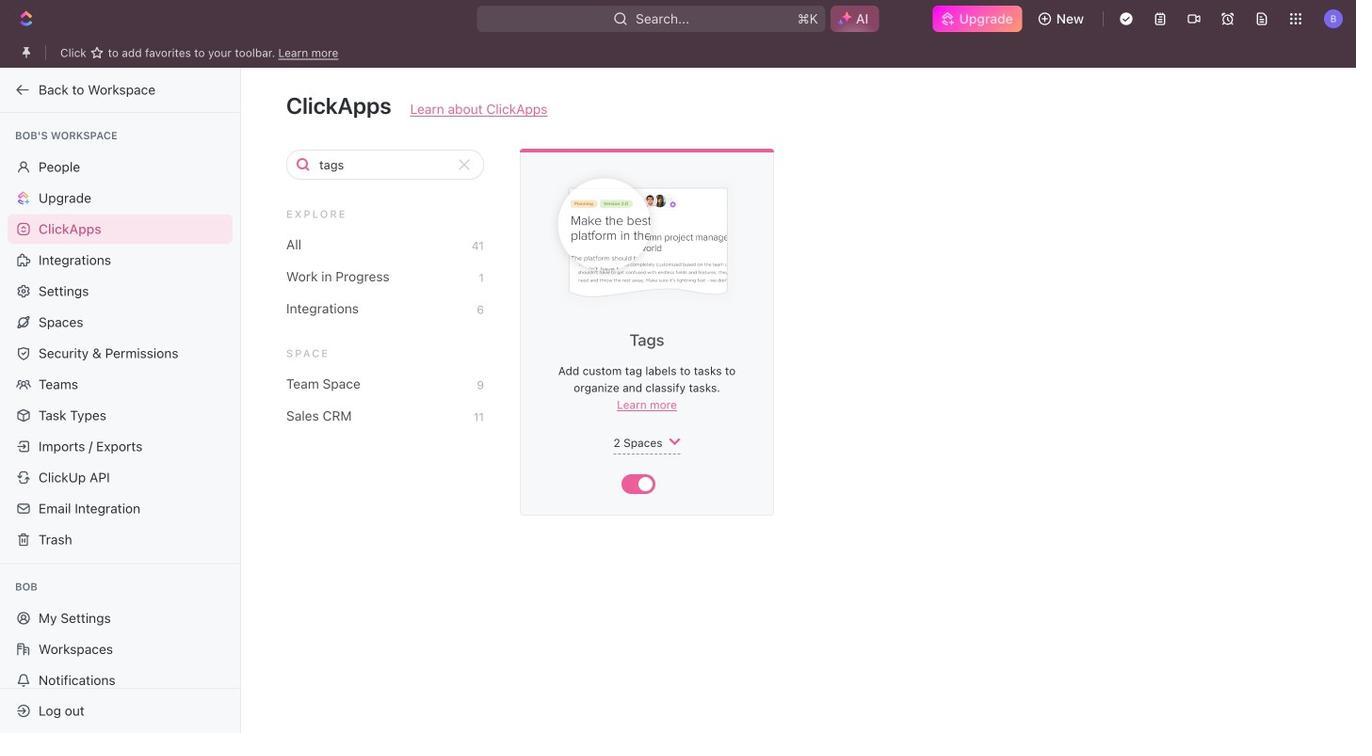 Task type: locate. For each thing, give the bounding box(es) containing it.
Search... text field
[[319, 151, 450, 179]]



Task type: vqa. For each thing, say whether or not it's contained in the screenshot.
g, , element
no



